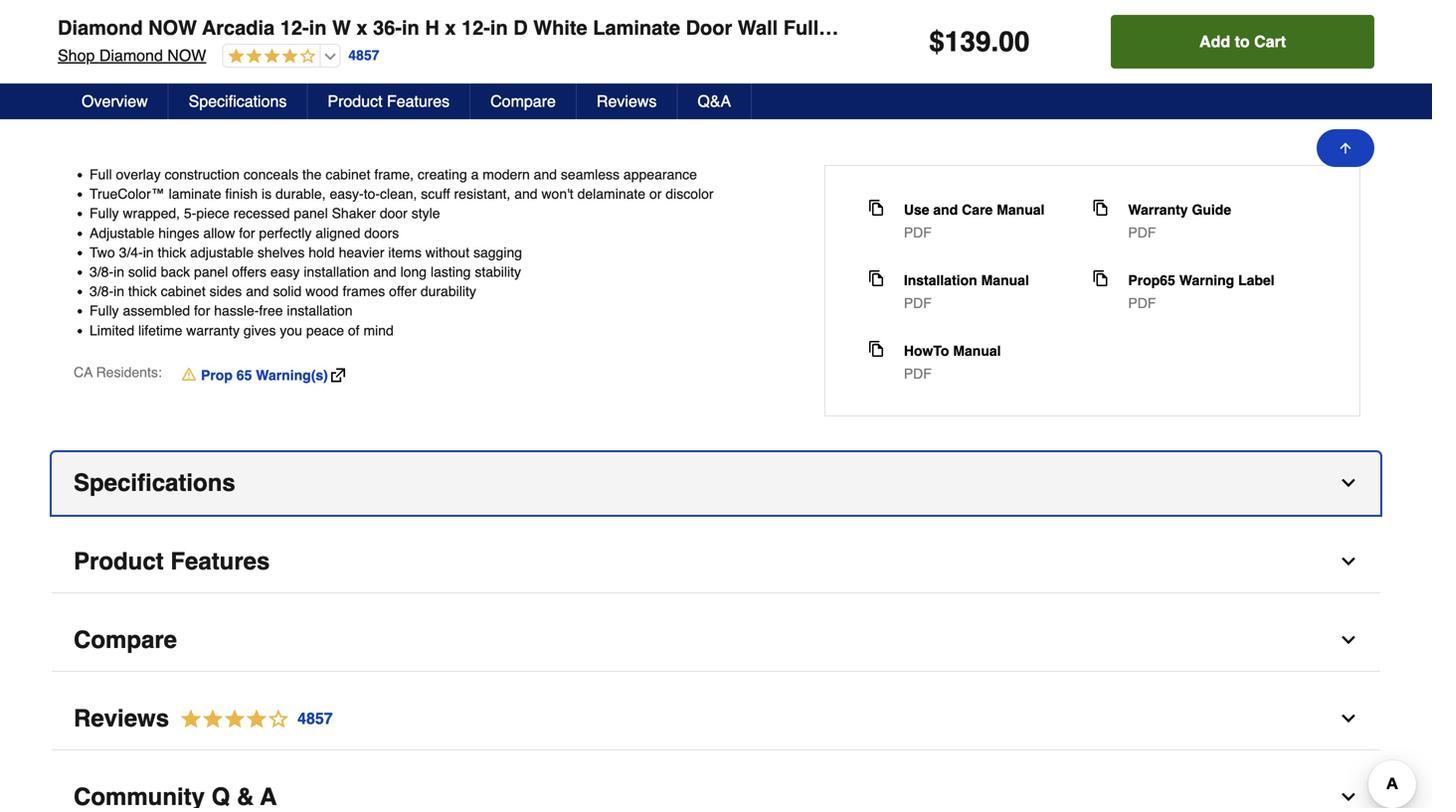 Task type: locate. For each thing, give the bounding box(es) containing it.
1 vertical spatial or
[[649, 186, 662, 202]]

manual right installation
[[981, 273, 1029, 288]]

sagging
[[473, 245, 522, 260]]

document image
[[868, 200, 884, 216], [1092, 200, 1108, 216], [868, 271, 884, 286], [1092, 271, 1108, 286], [868, 341, 884, 357]]

0 vertical spatial cabinet
[[326, 167, 370, 183]]

that
[[714, 82, 738, 97]]

cabinet
[[326, 167, 370, 183], [161, 284, 206, 299]]

0 vertical spatial won't
[[101, 105, 133, 121]]

compare for the bottommost 'compare' button
[[74, 627, 177, 654]]

0 horizontal spatial resistant,
[[454, 186, 510, 202]]

0 horizontal spatial cabinet
[[161, 284, 206, 299]]

overview button down shop diamond now
[[62, 84, 169, 119]]

pdf down howto
[[904, 366, 932, 382]]

overview up shop diamond now
[[74, 12, 180, 39]]

1 vertical spatial manual
[[981, 273, 1029, 288]]

pdf inside the installation manual pdf
[[904, 295, 932, 311]]

the
[[302, 167, 322, 183]]

cabinet right the
[[326, 167, 370, 183]]

pdf inside howto manual pdf
[[904, 366, 932, 382]]

won't inside streamlined styling and a durable white truecolor™ finish make arcadia a timeless choice for a kitchen that is simple and on trend. the diamond® truecolor™ finish is durable, easy-to-clean, scuff resistant, and won't delaminate or discolor.
[[101, 105, 133, 121]]

0 horizontal spatial panel
[[194, 264, 228, 280]]

streamlined styling and a durable white truecolor™ finish make arcadia a timeless choice for a kitchen that is simple and on trend. the diamond® truecolor™ finish is durable, easy-to-clean, scuff resistant, and won't delaminate or discolor.
[[74, 82, 1347, 121]]

features
[[387, 92, 450, 110], [170, 548, 270, 575]]

1 vertical spatial delaminate
[[577, 186, 645, 202]]

diamond now arcadia 12-in w x 36-in h x 12-in d white laminate door wall fully assembled cabinet (recessed panel shaker door style)
[[58, 16, 1366, 39]]

1 vertical spatial scuff
[[421, 186, 450, 202]]

0 vertical spatial product
[[328, 92, 382, 110]]

now up shop diamond now
[[148, 16, 197, 39]]

0 horizontal spatial delaminate
[[137, 105, 205, 121]]

kitchen
[[666, 82, 711, 97]]

0 horizontal spatial features
[[170, 548, 270, 575]]

1 vertical spatial overview button
[[62, 84, 169, 119]]

durable, down panel
[[1112, 82, 1162, 97]]

doors
[[364, 225, 399, 241]]

fully up adjustable
[[90, 206, 119, 221]]

1 horizontal spatial x
[[445, 16, 456, 39]]

0 vertical spatial for
[[635, 82, 651, 97]]

in down 3/4-
[[113, 264, 124, 280]]

to- up door
[[364, 186, 380, 202]]

chevron down image
[[1339, 473, 1358, 493], [1339, 709, 1358, 729], [1339, 788, 1358, 808]]

pdf inside warranty guide pdf
[[1128, 225, 1156, 241]]

finish inside full overlay construction conceals the cabinet frame, creating a modern and seamless appearance truecolor™ laminate finish is durable, easy-to-clean, scuff resistant, and won't delaminate or discolor fully wrapped, 5-piece recessed panel shaker door style adjustable hinges allow for perfectly aligned doors two 3/4-in thick adjustable shelves hold heavier items without sagging 3/8-in solid back panel offers easy installation and long lasting stability 3/8-in thick cabinet sides and solid wood frames offer durability fully assembled for hassle-free installation limited lifetime warranty gives you peace of mind
[[225, 186, 258, 202]]

style)
[[1312, 16, 1366, 39]]

document image for prop65
[[1092, 271, 1108, 286]]

won't down seamless
[[541, 186, 574, 202]]

delaminate inside full overlay construction conceals the cabinet frame, creating a modern and seamless appearance truecolor™ laminate finish is durable, easy-to-clean, scuff resistant, and won't delaminate or discolor fully wrapped, 5-piece recessed panel shaker door style adjustable hinges allow for perfectly aligned doors two 3/4-in thick adjustable shelves hold heavier items without sagging 3/8-in solid back panel offers easy installation and long lasting stability 3/8-in thick cabinet sides and solid wood frames offer durability fully assembled for hassle-free installation limited lifetime warranty gives you peace of mind
[[577, 186, 645, 202]]

manual right "care" at right top
[[997, 202, 1045, 218]]

1 vertical spatial 3/8-
[[90, 284, 113, 299]]

pdf inside use and care manual pdf
[[904, 225, 932, 241]]

door left wall in the top right of the page
[[686, 16, 732, 39]]

or left discolor.
[[209, 105, 221, 121]]

for
[[635, 82, 651, 97], [239, 225, 255, 241], [194, 303, 210, 319]]

1 vertical spatial product features
[[74, 548, 270, 575]]

product features for topmost the product features button
[[328, 92, 450, 110]]

0 vertical spatial chevron down image
[[1339, 473, 1358, 493]]

overview button up that in the top of the page
[[52, 0, 1380, 58]]

finish up recessed
[[225, 186, 258, 202]]

is down (recessed
[[1098, 82, 1108, 97]]

0 horizontal spatial product
[[74, 548, 164, 575]]

12- left w on the top left of page
[[280, 16, 309, 39]]

1 horizontal spatial features
[[387, 92, 450, 110]]

to
[[1235, 32, 1250, 51]]

0 horizontal spatial 4857
[[297, 710, 333, 728]]

manual inside howto manual pdf
[[953, 343, 1001, 359]]

offer
[[389, 284, 417, 299]]

arcadia right make
[[473, 82, 520, 97]]

prop65
[[1128, 273, 1175, 288]]

0 horizontal spatial compare
[[74, 627, 177, 654]]

2 3/8- from the top
[[90, 284, 113, 299]]

1 horizontal spatial scuff
[[1258, 82, 1287, 97]]

1 vertical spatial for
[[239, 225, 255, 241]]

recessed
[[233, 206, 290, 221]]

panel up perfectly
[[294, 206, 328, 221]]

compare button
[[471, 84, 577, 119], [52, 610, 1380, 672]]

d
[[513, 16, 528, 39]]

warranty guide link
[[1128, 200, 1231, 220]]

document image left warranty
[[1092, 200, 1108, 216]]

durability
[[420, 284, 476, 299]]

and right modern
[[534, 167, 557, 183]]

chevron down image
[[1339, 552, 1358, 572], [1339, 631, 1358, 650]]

add to cart
[[1199, 32, 1286, 51]]

a left kitchen
[[655, 82, 663, 97]]

cabinet down back
[[161, 284, 206, 299]]

product for the bottommost the product features button
[[74, 548, 164, 575]]

won't down streamlined
[[101, 105, 133, 121]]

diamond
[[58, 16, 143, 39], [99, 46, 163, 65]]

clean, inside full overlay construction conceals the cabinet frame, creating a modern and seamless appearance truecolor™ laminate finish is durable, easy-to-clean, scuff resistant, and won't delaminate or discolor fully wrapped, 5-piece recessed panel shaker door style adjustable hinges allow for perfectly aligned doors two 3/4-in thick adjustable shelves hold heavier items without sagging 3/8-in solid back panel offers easy installation and long lasting stability 3/8-in thick cabinet sides and solid wood frames offer durability fully assembled for hassle-free installation limited lifetime warranty gives you peace of mind
[[380, 186, 417, 202]]

and right styling
[[195, 82, 218, 97]]

5-
[[184, 206, 196, 221]]

lasting
[[431, 264, 471, 280]]

ca
[[74, 364, 93, 380]]

1 vertical spatial specifications
[[74, 469, 235, 497]]

shop
[[58, 46, 95, 65]]

manual inside the installation manual pdf
[[981, 273, 1029, 288]]

pdf for howto manual pdf
[[904, 366, 932, 382]]

fully right wall in the top right of the page
[[783, 16, 830, 39]]

panel down adjustable on the left of page
[[194, 264, 228, 280]]

0 vertical spatial delaminate
[[137, 105, 205, 121]]

12-
[[280, 16, 309, 39], [461, 16, 490, 39]]

0 vertical spatial scuff
[[1258, 82, 1287, 97]]

and down streamlined
[[74, 105, 97, 121]]

0 vertical spatial easy-
[[1166, 82, 1200, 97]]

1 vertical spatial chevron down image
[[1339, 631, 1358, 650]]

0 horizontal spatial to-
[[364, 186, 380, 202]]

add to cart button
[[1111, 15, 1374, 69]]

0 horizontal spatial product features
[[74, 548, 270, 575]]

document image left howto
[[868, 341, 884, 357]]

pdf down installation
[[904, 295, 932, 311]]

0 vertical spatial to-
[[1200, 82, 1217, 97]]

diamond up streamlined
[[99, 46, 163, 65]]

easy- down the add
[[1166, 82, 1200, 97]]

delaminate down seamless
[[577, 186, 645, 202]]

piece
[[196, 206, 230, 221]]

1 vertical spatial thick
[[128, 284, 157, 299]]

document image left installation
[[868, 271, 884, 286]]

1 vertical spatial shaker
[[332, 206, 376, 221]]

link icon image
[[331, 368, 345, 382]]

0 vertical spatial clean,
[[1217, 82, 1254, 97]]

1 horizontal spatial delaminate
[[577, 186, 645, 202]]

document image left prop65
[[1092, 271, 1108, 286]]

frame,
[[374, 167, 414, 183]]

care
[[962, 202, 993, 218]]

0 vertical spatial resistant,
[[1291, 82, 1347, 97]]

2 door from the left
[[1260, 16, 1307, 39]]

installation manual link
[[904, 271, 1029, 290]]

resistant,
[[1291, 82, 1347, 97], [454, 186, 510, 202]]

solid down 3/4-
[[128, 264, 157, 280]]

cabinet
[[946, 16, 1019, 39]]

1 vertical spatial product
[[74, 548, 164, 575]]

resistant, up the arrow up image
[[1291, 82, 1347, 97]]

use and care manual link
[[904, 200, 1045, 220]]

in down adjustable
[[143, 245, 154, 260]]

construction
[[165, 167, 240, 183]]

in
[[309, 16, 327, 39], [402, 16, 419, 39], [490, 16, 508, 39], [143, 245, 154, 260], [113, 264, 124, 280], [113, 284, 124, 299]]

0 horizontal spatial solid
[[128, 264, 157, 280]]

delaminate down styling
[[137, 105, 205, 121]]

product features button
[[308, 84, 471, 119], [52, 531, 1380, 594]]

is down conceals
[[262, 186, 272, 202]]

1 vertical spatial chevron down image
[[1339, 709, 1358, 729]]

assembled
[[123, 303, 190, 319]]

0 horizontal spatial or
[[209, 105, 221, 121]]

scuff down cart
[[1258, 82, 1287, 97]]

0 vertical spatial arcadia
[[202, 16, 275, 39]]

for right choice
[[635, 82, 651, 97]]

installation up wood
[[304, 264, 369, 280]]

1 vertical spatial to-
[[364, 186, 380, 202]]

manual for howto manual
[[953, 343, 1001, 359]]

truecolor™ inside full overlay construction conceals the cabinet frame, creating a modern and seamless appearance truecolor™ laminate finish is durable, easy-to-clean, scuff resistant, and won't delaminate or discolor fully wrapped, 5-piece recessed panel shaker door style adjustable hinges allow for perfectly aligned doors two 3/4-in thick adjustable shelves hold heavier items without sagging 3/8-in solid back panel offers easy installation and long lasting stability 3/8-in thick cabinet sides and solid wood frames offer durability fully assembled for hassle-free installation limited lifetime warranty gives you peace of mind
[[90, 186, 165, 202]]

panel
[[294, 206, 328, 221], [194, 264, 228, 280]]

chevron down image inside specifications button
[[1339, 473, 1358, 493]]

65
[[236, 367, 252, 383]]

arcadia
[[202, 16, 275, 39], [473, 82, 520, 97]]

chevron down image for reviews
[[1339, 709, 1358, 729]]

0 horizontal spatial won't
[[101, 105, 133, 121]]

manual
[[997, 202, 1045, 218], [981, 273, 1029, 288], [953, 343, 1001, 359]]

0 horizontal spatial durable,
[[275, 186, 326, 202]]

0 vertical spatial specifications
[[189, 92, 287, 110]]

fully up limited
[[90, 303, 119, 319]]

arcadia up durable
[[202, 16, 275, 39]]

stability
[[475, 264, 521, 280]]

or down appearance
[[649, 186, 662, 202]]

1 3/8- from the top
[[90, 264, 113, 280]]

1 horizontal spatial or
[[649, 186, 662, 202]]

specifications button
[[169, 84, 308, 119], [52, 453, 1380, 515]]

offers
[[232, 264, 266, 280]]

a left modern
[[471, 167, 479, 183]]

3 chevron down image from the top
[[1339, 788, 1358, 808]]

and left the on
[[799, 82, 823, 97]]

laminate
[[169, 186, 221, 202]]

1 vertical spatial compare
[[74, 627, 177, 654]]

truecolor™ down 00
[[983, 82, 1058, 97]]

chevron down image for compare
[[1339, 631, 1358, 650]]

1 chevron down image from the top
[[1339, 552, 1358, 572]]

1 horizontal spatial to-
[[1200, 82, 1217, 97]]

resistant, down modern
[[454, 186, 510, 202]]

h
[[425, 16, 439, 39]]

0 vertical spatial compare
[[490, 92, 556, 110]]

now up styling
[[167, 46, 206, 65]]

product
[[328, 92, 382, 110], [74, 548, 164, 575]]

two
[[90, 245, 115, 260]]

x right the 'h'
[[445, 16, 456, 39]]

0 vertical spatial 4 stars image
[[223, 48, 316, 66]]

3/8-
[[90, 264, 113, 280], [90, 284, 113, 299]]

scuff down creating
[[421, 186, 450, 202]]

2 horizontal spatial finish
[[1062, 82, 1094, 97]]

to- down the add
[[1200, 82, 1217, 97]]

door right to
[[1260, 16, 1307, 39]]

prop65 warning label link
[[1128, 271, 1275, 290]]

2 vertical spatial chevron down image
[[1339, 788, 1358, 808]]

manual right howto
[[953, 343, 1001, 359]]

solid down easy in the top of the page
[[273, 284, 302, 299]]

1 horizontal spatial is
[[741, 82, 752, 97]]

and up offer
[[373, 264, 397, 280]]

0 vertical spatial chevron down image
[[1339, 552, 1358, 572]]

long
[[400, 264, 427, 280]]

0 vertical spatial overview
[[74, 12, 180, 39]]

0 horizontal spatial arcadia
[[202, 16, 275, 39]]

0 horizontal spatial clean,
[[380, 186, 417, 202]]

is right that in the top of the page
[[741, 82, 752, 97]]

finish down (recessed
[[1062, 82, 1094, 97]]

and down modern
[[514, 186, 538, 202]]

finish left make
[[399, 82, 432, 97]]

features for the bottommost the product features button
[[170, 548, 270, 575]]

1 vertical spatial won't
[[541, 186, 574, 202]]

for down recessed
[[239, 225, 255, 241]]

0 horizontal spatial for
[[194, 303, 210, 319]]

features for topmost the product features button
[[387, 92, 450, 110]]

pdf down warranty
[[1128, 225, 1156, 241]]

1 horizontal spatial 4857
[[348, 47, 379, 63]]

trend.
[[846, 82, 882, 97]]

reviews button
[[577, 84, 678, 119]]

appearance
[[623, 167, 697, 183]]

document image for use
[[868, 200, 884, 216]]

and
[[195, 82, 218, 97], [799, 82, 823, 97], [74, 105, 97, 121], [534, 167, 557, 183], [514, 186, 538, 202], [933, 202, 958, 218], [373, 264, 397, 280], [246, 284, 269, 299]]

4 stars image containing 4857
[[169, 706, 334, 733]]

1 door from the left
[[686, 16, 732, 39]]

1 vertical spatial solid
[[273, 284, 302, 299]]

$ 139 . 00
[[929, 26, 1030, 58]]

clean, down add to cart button at the top of page
[[1217, 82, 1254, 97]]

0 vertical spatial fully
[[783, 16, 830, 39]]

1 horizontal spatial clean,
[[1217, 82, 1254, 97]]

1 horizontal spatial product
[[328, 92, 382, 110]]

prop 65 warning(s) link
[[182, 365, 345, 385]]

0 horizontal spatial door
[[686, 16, 732, 39]]

hold
[[309, 245, 335, 260]]

1 horizontal spatial panel
[[294, 206, 328, 221]]

2 x from the left
[[445, 16, 456, 39]]

2 chevron down image from the top
[[1339, 709, 1358, 729]]

or
[[209, 105, 221, 121], [649, 186, 662, 202]]

reviews inside button
[[597, 92, 657, 110]]

0 horizontal spatial 12-
[[280, 16, 309, 39]]

4 stars image
[[223, 48, 316, 66], [169, 706, 334, 733]]

installation down wood
[[287, 303, 353, 319]]

0 horizontal spatial shaker
[[332, 206, 376, 221]]

1 vertical spatial resistant,
[[454, 186, 510, 202]]

document image left use
[[868, 200, 884, 216]]

pdf down use
[[904, 225, 932, 241]]

1 chevron down image from the top
[[1339, 473, 1358, 493]]

12- right the 'h'
[[461, 16, 490, 39]]

chevron down image inside the product features button
[[1339, 552, 1358, 572]]

0 vertical spatial reviews
[[597, 92, 657, 110]]

a inside full overlay construction conceals the cabinet frame, creating a modern and seamless appearance truecolor™ laminate finish is durable, easy-to-clean, scuff resistant, and won't delaminate or discolor fully wrapped, 5-piece recessed panel shaker door style adjustable hinges allow for perfectly aligned doors two 3/4-in thick adjustable shelves hold heavier items without sagging 3/8-in solid back panel offers easy installation and long lasting stability 3/8-in thick cabinet sides and solid wood frames offer durability fully assembled for hassle-free installation limited lifetime warranty gives you peace of mind
[[471, 167, 479, 183]]

2 chevron down image from the top
[[1339, 631, 1358, 650]]

overview for the topmost 'overview' button
[[74, 12, 180, 39]]

warning image
[[182, 366, 196, 382]]

is
[[741, 82, 752, 97], [1098, 82, 1108, 97], [262, 186, 272, 202]]

prop
[[201, 367, 233, 383]]

clean, down frame,
[[380, 186, 417, 202]]

pdf
[[904, 225, 932, 241], [1128, 225, 1156, 241], [904, 295, 932, 311], [1128, 295, 1156, 311], [904, 366, 932, 382]]

for up warranty
[[194, 303, 210, 319]]

1 vertical spatial clean,
[[380, 186, 417, 202]]

thick up back
[[158, 245, 186, 260]]

0 vertical spatial product features
[[328, 92, 450, 110]]

peace
[[306, 322, 344, 338]]

overview button
[[52, 0, 1380, 58], [62, 84, 169, 119]]

pdf for warranty guide pdf
[[1128, 225, 1156, 241]]

pdf down prop65
[[1128, 295, 1156, 311]]

1 vertical spatial overview
[[82, 92, 148, 110]]

truecolor™ right white
[[320, 82, 396, 97]]

0 vertical spatial manual
[[997, 202, 1045, 218]]

1 vertical spatial easy-
[[330, 186, 364, 202]]

4857
[[348, 47, 379, 63], [297, 710, 333, 728]]

easy- up aligned on the left of the page
[[330, 186, 364, 202]]

1 horizontal spatial easy-
[[1166, 82, 1200, 97]]

0 horizontal spatial reviews
[[74, 705, 169, 732]]

and right use
[[933, 202, 958, 218]]

1 horizontal spatial 12-
[[461, 16, 490, 39]]

overview for the bottommost 'overview' button
[[82, 92, 148, 110]]

1 horizontal spatial door
[[1260, 16, 1307, 39]]

durable, down the
[[275, 186, 326, 202]]

resistant, inside full overlay construction conceals the cabinet frame, creating a modern and seamless appearance truecolor™ laminate finish is durable, easy-to-clean, scuff resistant, and won't delaminate or discolor fully wrapped, 5-piece recessed panel shaker door style adjustable hinges allow for perfectly aligned doors two 3/4-in thick adjustable shelves hold heavier items without sagging 3/8-in solid back panel offers easy installation and long lasting stability 3/8-in thick cabinet sides and solid wood frames offer durability fully assembled for hassle-free installation limited lifetime warranty gives you peace of mind
[[454, 186, 510, 202]]

installation
[[304, 264, 369, 280], [287, 303, 353, 319]]

0 vertical spatial or
[[209, 105, 221, 121]]

truecolor™ down overlay
[[90, 186, 165, 202]]

in left the 'h'
[[402, 16, 419, 39]]

x right w on the top left of page
[[356, 16, 368, 39]]

durable,
[[1112, 82, 1162, 97], [275, 186, 326, 202]]

0 vertical spatial features
[[387, 92, 450, 110]]

is inside full overlay construction conceals the cabinet frame, creating a modern and seamless appearance truecolor™ laminate finish is durable, easy-to-clean, scuff resistant, and won't delaminate or discolor fully wrapped, 5-piece recessed panel shaker door style adjustable hinges allow for perfectly aligned doors two 3/4-in thick adjustable shelves hold heavier items without sagging 3/8-in solid back panel offers easy installation and long lasting stability 3/8-in thick cabinet sides and solid wood frames offer durability fully assembled for hassle-free installation limited lifetime warranty gives you peace of mind
[[262, 186, 272, 202]]

and down offers
[[246, 284, 269, 299]]

overview down shop diamond now
[[82, 92, 148, 110]]

2 vertical spatial manual
[[953, 343, 1001, 359]]

scuff
[[1258, 82, 1287, 97], [421, 186, 450, 202]]

finish
[[399, 82, 432, 97], [1062, 82, 1094, 97], [225, 186, 258, 202]]

a
[[222, 82, 230, 97], [524, 82, 532, 97], [655, 82, 663, 97], [471, 167, 479, 183]]

diamond up shop
[[58, 16, 143, 39]]

thick up the assembled
[[128, 284, 157, 299]]

139
[[945, 26, 991, 58]]



Task type: describe. For each thing, give the bounding box(es) containing it.
howto manual pdf
[[904, 343, 1001, 382]]

in left d
[[490, 16, 508, 39]]

allow
[[203, 225, 235, 241]]

document image for installation
[[868, 271, 884, 286]]

2 vertical spatial for
[[194, 303, 210, 319]]

0 vertical spatial compare button
[[471, 84, 577, 119]]

0 vertical spatial now
[[148, 16, 197, 39]]

frames
[[343, 284, 385, 299]]

durable, inside streamlined styling and a durable white truecolor™ finish make arcadia a timeless choice for a kitchen that is simple and on trend. the diamond® truecolor™ finish is durable, easy-to-clean, scuff resistant, and won't delaminate or discolor.
[[1112, 82, 1162, 97]]

1 vertical spatial product features button
[[52, 531, 1380, 594]]

in up limited
[[113, 284, 124, 299]]

2 horizontal spatial truecolor™
[[983, 82, 1058, 97]]

perfectly
[[259, 225, 312, 241]]

$
[[929, 26, 945, 58]]

w
[[332, 16, 351, 39]]

howto manual link
[[904, 341, 1001, 361]]

clean, inside streamlined styling and a durable white truecolor™ finish make arcadia a timeless choice for a kitchen that is simple and on trend. the diamond® truecolor™ finish is durable, easy-to-clean, scuff resistant, and won't delaminate or discolor.
[[1217, 82, 1254, 97]]

the
[[885, 82, 909, 97]]

q&a button
[[678, 84, 752, 119]]

0 vertical spatial product features button
[[308, 84, 471, 119]]

0 vertical spatial specifications button
[[169, 84, 308, 119]]

door
[[380, 206, 408, 221]]

items
[[388, 245, 422, 260]]

without
[[425, 245, 469, 260]]

for inside streamlined styling and a durable white truecolor™ finish make arcadia a timeless choice for a kitchen that is simple and on trend. the diamond® truecolor™ finish is durable, easy-to-clean, scuff resistant, and won't delaminate or discolor.
[[635, 82, 651, 97]]

delaminate inside streamlined styling and a durable white truecolor™ finish make arcadia a timeless choice for a kitchen that is simple and on trend. the diamond® truecolor™ finish is durable, easy-to-clean, scuff resistant, and won't delaminate or discolor.
[[137, 105, 205, 121]]

.
[[991, 26, 999, 58]]

ca residents:
[[74, 364, 162, 380]]

timeless
[[536, 82, 587, 97]]

1 vertical spatial installation
[[287, 303, 353, 319]]

1 vertical spatial cabinet
[[161, 284, 206, 299]]

manual inside use and care manual pdf
[[997, 202, 1045, 218]]

pdf inside "prop65 warning label pdf"
[[1128, 295, 1156, 311]]

heavier
[[339, 245, 384, 260]]

or inside streamlined styling and a durable white truecolor™ finish make arcadia a timeless choice for a kitchen that is simple and on trend. the diamond® truecolor™ finish is durable, easy-to-clean, scuff resistant, and won't delaminate or discolor.
[[209, 105, 221, 121]]

or inside full overlay construction conceals the cabinet frame, creating a modern and seamless appearance truecolor™ laminate finish is durable, easy-to-clean, scuff resistant, and won't delaminate or discolor fully wrapped, 5-piece recessed panel shaker door style adjustable hinges allow for perfectly aligned doors two 3/4-in thick adjustable shelves hold heavier items without sagging 3/8-in solid back panel offers easy installation and long lasting stability 3/8-in thick cabinet sides and solid wood frames offer durability fully assembled for hassle-free installation limited lifetime warranty gives you peace of mind
[[649, 186, 662, 202]]

prop 65 warning(s)
[[201, 367, 328, 383]]

white
[[284, 82, 317, 97]]

hinges
[[158, 225, 199, 241]]

label
[[1238, 273, 1275, 288]]

chevron down image for product features
[[1339, 552, 1358, 572]]

discolor
[[666, 186, 714, 202]]

full
[[90, 167, 112, 183]]

1 horizontal spatial truecolor™
[[320, 82, 396, 97]]

0 vertical spatial overview button
[[52, 0, 1380, 58]]

0 vertical spatial panel
[[294, 206, 328, 221]]

0 vertical spatial thick
[[158, 245, 186, 260]]

in left w on the top left of page
[[309, 16, 327, 39]]

1 horizontal spatial for
[[239, 225, 255, 241]]

and inside use and care manual pdf
[[933, 202, 958, 218]]

simple
[[755, 82, 796, 97]]

0 horizontal spatial thick
[[128, 284, 157, 299]]

1 vertical spatial diamond
[[99, 46, 163, 65]]

make
[[436, 82, 470, 97]]

warning(s)
[[256, 367, 328, 383]]

limited
[[90, 322, 134, 338]]

shop diamond now
[[58, 46, 206, 65]]

to- inside full overlay construction conceals the cabinet frame, creating a modern and seamless appearance truecolor™ laminate finish is durable, easy-to-clean, scuff resistant, and won't delaminate or discolor fully wrapped, 5-piece recessed panel shaker door style adjustable hinges allow for perfectly aligned doors two 3/4-in thick adjustable shelves hold heavier items without sagging 3/8-in solid back panel offers easy installation and long lasting stability 3/8-in thick cabinet sides and solid wood frames offer durability fully assembled for hassle-free installation limited lifetime warranty gives you peace of mind
[[364, 186, 380, 202]]

chevron down image for specifications
[[1339, 473, 1358, 493]]

easy- inside full overlay construction conceals the cabinet frame, creating a modern and seamless appearance truecolor™ laminate finish is durable, easy-to-clean, scuff resistant, and won't delaminate or discolor fully wrapped, 5-piece recessed panel shaker door style adjustable hinges allow for perfectly aligned doors two 3/4-in thick adjustable shelves hold heavier items without sagging 3/8-in solid back panel offers easy installation and long lasting stability 3/8-in thick cabinet sides and solid wood frames offer durability fully assembled for hassle-free installation limited lifetime warranty gives you peace of mind
[[330, 186, 364, 202]]

style
[[411, 206, 440, 221]]

0 vertical spatial 4857
[[348, 47, 379, 63]]

residents:
[[96, 364, 162, 380]]

use
[[904, 202, 929, 218]]

1 12- from the left
[[280, 16, 309, 39]]

(recessed
[[1025, 16, 1124, 39]]

2 horizontal spatial is
[[1098, 82, 1108, 97]]

2 vertical spatial fully
[[90, 303, 119, 319]]

installation
[[904, 273, 977, 288]]

0 vertical spatial diamond
[[58, 16, 143, 39]]

1 vertical spatial compare button
[[52, 610, 1380, 672]]

lifetime
[[138, 322, 182, 338]]

specifications for specifications button to the bottom
[[74, 469, 235, 497]]

1 vertical spatial 4857
[[297, 710, 333, 728]]

laminate
[[593, 16, 680, 39]]

free
[[259, 303, 283, 319]]

scuff inside streamlined styling and a durable white truecolor™ finish make arcadia a timeless choice for a kitchen that is simple and on trend. the diamond® truecolor™ finish is durable, easy-to-clean, scuff resistant, and won't delaminate or discolor.
[[1258, 82, 1287, 97]]

add
[[1199, 32, 1230, 51]]

pdf for installation manual pdf
[[904, 295, 932, 311]]

1 horizontal spatial finish
[[399, 82, 432, 97]]

1 horizontal spatial shaker
[[1188, 16, 1255, 39]]

mind
[[363, 322, 394, 338]]

adjustable
[[190, 245, 254, 260]]

compare for 'compare' button to the top
[[490, 92, 556, 110]]

on
[[827, 82, 842, 97]]

wall
[[738, 16, 778, 39]]

warning
[[1179, 273, 1234, 288]]

document image for warranty
[[1092, 200, 1108, 216]]

1 vertical spatial fully
[[90, 206, 119, 221]]

streamlined
[[74, 82, 148, 97]]

1 vertical spatial specifications button
[[52, 453, 1380, 515]]

sides
[[209, 284, 242, 299]]

1 x from the left
[[356, 16, 368, 39]]

back
[[161, 264, 190, 280]]

specifications for the top specifications button
[[189, 92, 287, 110]]

a left the "timeless"
[[524, 82, 532, 97]]

shelves
[[257, 245, 305, 260]]

adjustable
[[90, 225, 155, 241]]

prop65 warning label pdf
[[1128, 273, 1275, 311]]

36-
[[373, 16, 402, 39]]

manual for installation manual
[[981, 273, 1029, 288]]

00
[[999, 26, 1030, 58]]

easy
[[270, 264, 300, 280]]

easy- inside streamlined styling and a durable white truecolor™ finish make arcadia a timeless choice for a kitchen that is simple and on trend. the diamond® truecolor™ finish is durable, easy-to-clean, scuff resistant, and won't delaminate or discolor.
[[1166, 82, 1200, 97]]

2 12- from the left
[[461, 16, 490, 39]]

shaker inside full overlay construction conceals the cabinet frame, creating a modern and seamless appearance truecolor™ laminate finish is durable, easy-to-clean, scuff resistant, and won't delaminate or discolor fully wrapped, 5-piece recessed panel shaker door style adjustable hinges allow for perfectly aligned doors two 3/4-in thick adjustable shelves hold heavier items without sagging 3/8-in solid back panel offers easy installation and long lasting stability 3/8-in thick cabinet sides and solid wood frames offer durability fully assembled for hassle-free installation limited lifetime warranty gives you peace of mind
[[332, 206, 376, 221]]

modern
[[483, 167, 530, 183]]

wrapped,
[[123, 206, 180, 221]]

product features for the bottommost the product features button
[[74, 548, 270, 575]]

discolor.
[[225, 105, 276, 121]]

warranty guide pdf
[[1128, 202, 1231, 241]]

0 vertical spatial solid
[[128, 264, 157, 280]]

full overlay construction conceals the cabinet frame, creating a modern and seamless appearance truecolor™ laminate finish is durable, easy-to-clean, scuff resistant, and won't delaminate or discolor fully wrapped, 5-piece recessed panel shaker door style adjustable hinges allow for perfectly aligned doors two 3/4-in thick adjustable shelves hold heavier items without sagging 3/8-in solid back panel offers easy installation and long lasting stability 3/8-in thick cabinet sides and solid wood frames offer durability fully assembled for hassle-free installation limited lifetime warranty gives you peace of mind
[[90, 167, 714, 338]]

seamless
[[561, 167, 620, 183]]

arrow up image
[[1338, 140, 1353, 156]]

won't inside full overlay construction conceals the cabinet frame, creating a modern and seamless appearance truecolor™ laminate finish is durable, easy-to-clean, scuff resistant, and won't delaminate or discolor fully wrapped, 5-piece recessed panel shaker door style adjustable hinges allow for perfectly aligned doors two 3/4-in thick adjustable shelves hold heavier items without sagging 3/8-in solid back panel offers easy installation and long lasting stability 3/8-in thick cabinet sides and solid wood frames offer durability fully assembled for hassle-free installation limited lifetime warranty gives you peace of mind
[[541, 186, 574, 202]]

a left durable
[[222, 82, 230, 97]]

q&a
[[698, 92, 731, 110]]

cart
[[1254, 32, 1286, 51]]

product for topmost the product features button
[[328, 92, 382, 110]]

guide
[[1192, 202, 1231, 218]]

1 vertical spatial now
[[167, 46, 206, 65]]

howto
[[904, 343, 949, 359]]

gives
[[243, 322, 276, 338]]

warranty
[[1128, 202, 1188, 218]]

assembled
[[835, 16, 941, 39]]

scuff inside full overlay construction conceals the cabinet frame, creating a modern and seamless appearance truecolor™ laminate finish is durable, easy-to-clean, scuff resistant, and won't delaminate or discolor fully wrapped, 5-piece recessed panel shaker door style adjustable hinges allow for perfectly aligned doors two 3/4-in thick adjustable shelves hold heavier items without sagging 3/8-in solid back panel offers easy installation and long lasting stability 3/8-in thick cabinet sides and solid wood frames offer durability fully assembled for hassle-free installation limited lifetime warranty gives you peace of mind
[[421, 186, 450, 202]]

document image for howto
[[868, 341, 884, 357]]

you
[[280, 322, 302, 338]]

to- inside streamlined styling and a durable white truecolor™ finish make arcadia a timeless choice for a kitchen that is simple and on trend. the diamond® truecolor™ finish is durable, easy-to-clean, scuff resistant, and won't delaminate or discolor.
[[1200, 82, 1217, 97]]

creating
[[418, 167, 467, 183]]

0 vertical spatial installation
[[304, 264, 369, 280]]

resistant, inside streamlined styling and a durable white truecolor™ finish make arcadia a timeless choice for a kitchen that is simple and on trend. the diamond® truecolor™ finish is durable, easy-to-clean, scuff resistant, and won't delaminate or discolor.
[[1291, 82, 1347, 97]]

arcadia inside streamlined styling and a durable white truecolor™ finish make arcadia a timeless choice for a kitchen that is simple and on trend. the diamond® truecolor™ finish is durable, easy-to-clean, scuff resistant, and won't delaminate or discolor.
[[473, 82, 520, 97]]

conceals
[[243, 167, 298, 183]]

durable, inside full overlay construction conceals the cabinet frame, creating a modern and seamless appearance truecolor™ laminate finish is durable, easy-to-clean, scuff resistant, and won't delaminate or discolor fully wrapped, 5-piece recessed panel shaker door style adjustable hinges allow for perfectly aligned doors two 3/4-in thick adjustable shelves hold heavier items without sagging 3/8-in solid back panel offers easy installation and long lasting stability 3/8-in thick cabinet sides and solid wood frames offer durability fully assembled for hassle-free installation limited lifetime warranty gives you peace of mind
[[275, 186, 326, 202]]

warranty
[[186, 322, 240, 338]]

white
[[533, 16, 587, 39]]



Task type: vqa. For each thing, say whether or not it's contained in the screenshot.
topmost 'YOUR'
no



